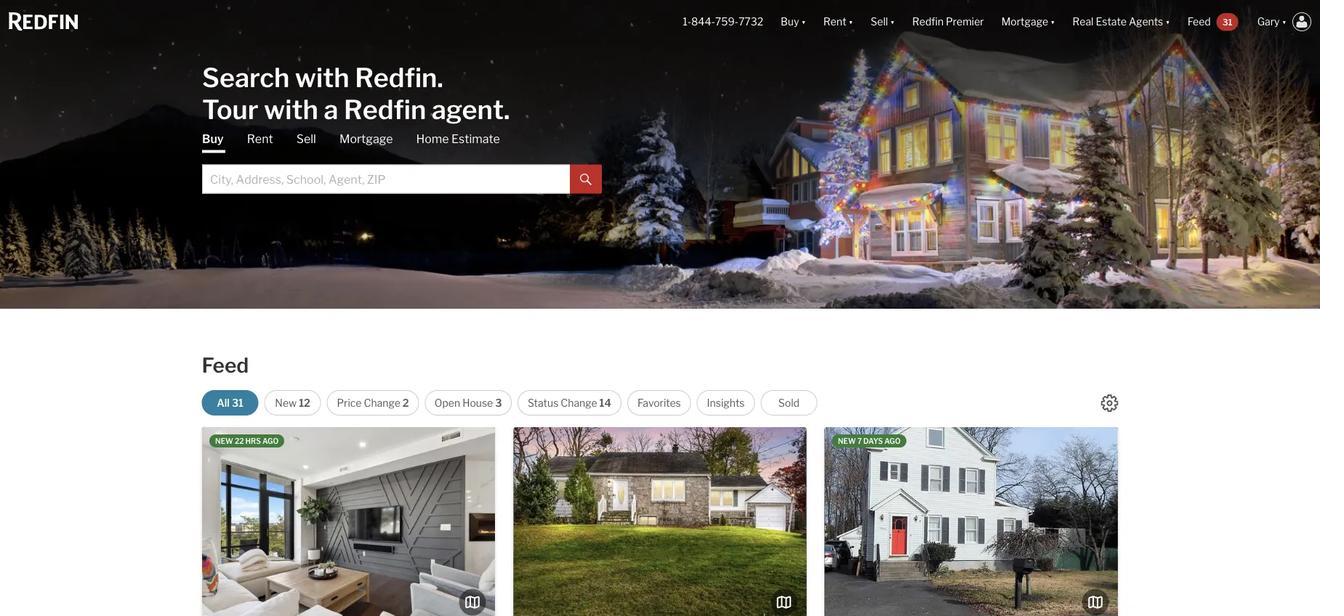 Task type: describe. For each thing, give the bounding box(es) containing it.
2
[[403, 397, 409, 409]]

redfin inside search with redfin. tour with a redfin agent.
[[344, 93, 426, 125]]

home
[[416, 132, 449, 146]]

Insights radio
[[697, 391, 755, 416]]

1-844-759-7732 link
[[683, 16, 764, 28]]

▾ inside real estate agents ▾ link
[[1166, 16, 1171, 28]]

mortgage for mortgage ▾
[[1002, 16, 1049, 28]]

new 12
[[275, 397, 310, 409]]

estimate
[[452, 132, 500, 146]]

payment
[[936, 139, 979, 151]]

tour
[[202, 93, 259, 125]]

search
[[202, 61, 290, 93]]

mortgage link
[[340, 131, 393, 147]]

today's mortgage rates
[[936, 115, 1047, 127]]

search with redfin. tour with a redfin agent.
[[202, 61, 510, 125]]

1 photo of 8701 churchill rd #507, north bergen, nj 07047 image from the left
[[202, 428, 495, 617]]

price change 2
[[337, 397, 409, 409]]

14
[[600, 397, 612, 409]]

1 photo of 12 willow dr, suffern, ny 10901 image from the left
[[514, 428, 807, 617]]

new 7 days ago
[[838, 437, 901, 446]]

7732
[[739, 16, 764, 28]]

mortgage for mortgage link
[[340, 132, 393, 146]]

estate
[[1096, 16, 1127, 28]]

gary ▾
[[1258, 16, 1287, 28]]

redfin.
[[355, 61, 444, 93]]

status change 14
[[528, 397, 612, 409]]

2 photo of 12 willow dr, suffern, ny 10901 image from the left
[[807, 428, 1100, 617]]

open
[[435, 397, 460, 409]]

buy for buy ▾
[[781, 16, 800, 28]]

redfin premier button
[[904, 0, 993, 44]]

Sold radio
[[761, 391, 818, 416]]

hrs
[[245, 437, 261, 446]]

All radio
[[202, 391, 259, 416]]

Open House radio
[[425, 391, 512, 416]]

submit search image
[[580, 174, 592, 186]]

3
[[495, 397, 502, 409]]

2 photo of 8701 churchill rd #507, north bergen, nj 07047 image from the left
[[495, 428, 788, 617]]

buy ▾
[[781, 16, 806, 28]]

a
[[324, 93, 339, 125]]

rent ▾
[[824, 16, 854, 28]]

mortgage inside mortgage "dialog"
[[936, 58, 991, 72]]

option group containing all
[[202, 391, 818, 416]]

insights
[[707, 397, 745, 409]]

buy ▾ button
[[781, 0, 806, 44]]

mortgage ▾
[[1002, 16, 1056, 28]]

rent link
[[247, 131, 273, 147]]

get
[[936, 90, 953, 103]]

new
[[275, 397, 297, 409]]

new for new 7 days ago
[[838, 437, 856, 446]]

pre-
[[955, 90, 975, 103]]

redfin premier
[[913, 16, 984, 28]]

Status Change radio
[[518, 391, 622, 416]]

today's
[[936, 115, 972, 127]]

sell for sell
[[296, 132, 316, 146]]

sell ▾
[[871, 16, 895, 28]]

rent ▾ button
[[824, 0, 854, 44]]

844-
[[692, 16, 716, 28]]



Task type: vqa. For each thing, say whether or not it's contained in the screenshot.
middle of
no



Task type: locate. For each thing, give the bounding box(es) containing it.
0 vertical spatial feed
[[1188, 16, 1211, 28]]

▾ inside sell ▾ dropdown button
[[891, 16, 895, 28]]

0 vertical spatial buy
[[781, 16, 800, 28]]

▾ left rent ▾
[[802, 16, 806, 28]]

12
[[299, 397, 310, 409]]

buy ▾ button
[[772, 0, 815, 44]]

ago right days on the bottom
[[885, 437, 901, 446]]

1 new from the left
[[215, 437, 233, 446]]

1 horizontal spatial sell
[[871, 16, 888, 28]]

all
[[217, 397, 230, 409]]

buy for buy
[[202, 132, 224, 146]]

ago right hrs
[[262, 437, 279, 446]]

mortgage left real
[[1002, 16, 1049, 28]]

change left the 14
[[561, 397, 598, 409]]

1-
[[683, 16, 692, 28]]

rent for rent
[[247, 132, 273, 146]]

1 horizontal spatial new
[[838, 437, 856, 446]]

approved
[[975, 90, 1020, 103]]

favorites
[[638, 397, 681, 409]]

0 vertical spatial rent
[[824, 16, 847, 28]]

1 horizontal spatial ago
[[885, 437, 901, 446]]

photo of 8701 churchill rd #507, north bergen, nj 07047 image
[[202, 428, 495, 617], [495, 428, 788, 617]]

1 vertical spatial feed
[[202, 353, 249, 378]]

status
[[528, 397, 559, 409]]

2 ago from the left
[[885, 437, 901, 446]]

0 horizontal spatial 31
[[232, 397, 244, 409]]

0 horizontal spatial ago
[[262, 437, 279, 446]]

buy right 7732
[[781, 16, 800, 28]]

6 ▾ from the left
[[1283, 16, 1287, 28]]

1 vertical spatial redfin
[[344, 93, 426, 125]]

with
[[295, 61, 350, 93], [264, 93, 318, 125]]

change for 14
[[561, 397, 598, 409]]

real
[[1073, 16, 1094, 28]]

payment calculator link
[[918, 133, 1065, 157]]

31 right all
[[232, 397, 244, 409]]

▾ for sell ▾
[[891, 16, 895, 28]]

change inside radio
[[364, 397, 401, 409]]

sell
[[871, 16, 888, 28], [296, 132, 316, 146]]

mortgage dialog
[[918, 29, 1065, 166]]

real estate agents ▾ button
[[1064, 0, 1179, 44]]

1 horizontal spatial change
[[561, 397, 598, 409]]

feed
[[1188, 16, 1211, 28], [202, 353, 249, 378]]

rent ▾ button
[[815, 0, 862, 44]]

0 horizontal spatial new
[[215, 437, 233, 446]]

rent right buy ▾
[[824, 16, 847, 28]]

7
[[858, 437, 862, 446]]

▾ inside mortgage ▾ dropdown button
[[1051, 16, 1056, 28]]

5 ▾ from the left
[[1166, 16, 1171, 28]]

ago
[[262, 437, 279, 446], [885, 437, 901, 446]]

change
[[364, 397, 401, 409], [561, 397, 598, 409]]

redfin up mortgage link
[[344, 93, 426, 125]]

31
[[1223, 17, 1233, 27], [232, 397, 244, 409]]

open house 3
[[435, 397, 502, 409]]

0 horizontal spatial redfin
[[344, 93, 426, 125]]

1 horizontal spatial rent
[[824, 16, 847, 28]]

all 31
[[217, 397, 244, 409]]

sell for sell ▾
[[871, 16, 888, 28]]

mortgage up city, address, school, agent, zip search field
[[340, 132, 393, 146]]

sell inside dropdown button
[[871, 16, 888, 28]]

1 horizontal spatial feed
[[1188, 16, 1211, 28]]

31 left gary
[[1223, 17, 1233, 27]]

rent inside dropdown button
[[824, 16, 847, 28]]

photo of 12 willow dr, suffern, ny 10901 image
[[514, 428, 807, 617], [807, 428, 1100, 617]]

▾ right agents
[[1166, 16, 1171, 28]]

real estate agents ▾ link
[[1073, 0, 1171, 44]]

2 photo of 30 orchard st, montebello, ny 10901 image from the left
[[1118, 428, 1321, 617]]

mortgage inside tab list
[[340, 132, 393, 146]]

0 vertical spatial mortgage
[[1002, 16, 1049, 28]]

redfin
[[913, 16, 944, 28], [344, 93, 426, 125]]

rates
[[1023, 115, 1047, 127]]

real estate agents ▾
[[1073, 16, 1171, 28]]

1 horizontal spatial buy
[[781, 16, 800, 28]]

▾ right gary
[[1283, 16, 1287, 28]]

rent down tour
[[247, 132, 273, 146]]

feed up all
[[202, 353, 249, 378]]

0 vertical spatial sell
[[871, 16, 888, 28]]

22
[[235, 437, 244, 446]]

rent for rent ▾
[[824, 16, 847, 28]]

▾ for gary ▾
[[1283, 16, 1287, 28]]

mortgage ▾ button
[[1002, 0, 1056, 44]]

New radio
[[264, 391, 321, 416]]

payment calculator
[[936, 139, 1028, 151]]

ago for new 22 hrs ago
[[262, 437, 279, 446]]

1 ago from the left
[[262, 437, 279, 446]]

sell ▾ button
[[871, 0, 895, 44]]

▾ right rent ▾
[[891, 16, 895, 28]]

Price Change radio
[[327, 391, 419, 416]]

mortgage
[[974, 115, 1021, 127]]

mortgage
[[1002, 16, 1049, 28], [936, 58, 991, 72], [340, 132, 393, 146]]

31 inside all option
[[232, 397, 244, 409]]

1 vertical spatial mortgage
[[936, 58, 991, 72]]

sell right rent ▾
[[871, 16, 888, 28]]

house
[[463, 397, 493, 409]]

mortgage up pre-
[[936, 58, 991, 72]]

1 ▾ from the left
[[802, 16, 806, 28]]

▾ for rent ▾
[[849, 16, 854, 28]]

today's mortgage rates link
[[918, 109, 1065, 133]]

photo of 30 orchard st, montebello, ny 10901 image
[[825, 428, 1118, 617], [1118, 428, 1321, 617]]

new for new 22 hrs ago
[[215, 437, 233, 446]]

1 vertical spatial buy
[[202, 132, 224, 146]]

calculator
[[981, 139, 1028, 151]]

rent
[[824, 16, 847, 28], [247, 132, 273, 146]]

get pre-approved
[[936, 90, 1020, 103]]

0 horizontal spatial sell
[[296, 132, 316, 146]]

1 horizontal spatial mortgage
[[936, 58, 991, 72]]

4 ▾ from the left
[[1051, 16, 1056, 28]]

option group
[[202, 391, 818, 416]]

1 horizontal spatial redfin
[[913, 16, 944, 28]]

redfin left premier
[[913, 16, 944, 28]]

sell inside tab list
[[296, 132, 316, 146]]

▾
[[802, 16, 806, 28], [849, 16, 854, 28], [891, 16, 895, 28], [1051, 16, 1056, 28], [1166, 16, 1171, 28], [1283, 16, 1287, 28]]

▾ left real
[[1051, 16, 1056, 28]]

1 horizontal spatial 31
[[1223, 17, 1233, 27]]

new 22 hrs ago
[[215, 437, 279, 446]]

agent.
[[432, 93, 510, 125]]

agents
[[1129, 16, 1164, 28]]

▾ for buy ▾
[[802, 16, 806, 28]]

buy inside dropdown button
[[781, 16, 800, 28]]

City, Address, School, Agent, ZIP search field
[[202, 165, 570, 194]]

2 new from the left
[[838, 437, 856, 446]]

1 vertical spatial 31
[[232, 397, 244, 409]]

759-
[[716, 16, 739, 28]]

buy
[[781, 16, 800, 28], [202, 132, 224, 146]]

sold
[[779, 397, 800, 409]]

1 vertical spatial rent
[[247, 132, 273, 146]]

sell ▾ button
[[862, 0, 904, 44]]

tab list containing buy
[[202, 131, 602, 194]]

buy down tour
[[202, 132, 224, 146]]

0 horizontal spatial change
[[364, 397, 401, 409]]

buy link
[[202, 131, 224, 153]]

1-844-759-7732
[[683, 16, 764, 28]]

0 horizontal spatial mortgage
[[340, 132, 393, 146]]

home estimate
[[416, 132, 500, 146]]

2 horizontal spatial mortgage
[[1002, 16, 1049, 28]]

▾ inside rent ▾ dropdown button
[[849, 16, 854, 28]]

0 horizontal spatial rent
[[247, 132, 273, 146]]

premier
[[946, 16, 984, 28]]

0 horizontal spatial feed
[[202, 353, 249, 378]]

Favorites radio
[[628, 391, 691, 416]]

sell right rent link
[[296, 132, 316, 146]]

change inside option
[[561, 397, 598, 409]]

feed right agents
[[1188, 16, 1211, 28]]

get pre-approved link
[[918, 84, 1065, 109]]

2 ▾ from the left
[[849, 16, 854, 28]]

▾ left sell ▾
[[849, 16, 854, 28]]

new left 7
[[838, 437, 856, 446]]

gary
[[1258, 16, 1280, 28]]

tab list
[[202, 131, 602, 194]]

mortgage inside mortgage ▾ dropdown button
[[1002, 16, 1049, 28]]

days
[[864, 437, 883, 446]]

3 ▾ from the left
[[891, 16, 895, 28]]

ago for new 7 days ago
[[885, 437, 901, 446]]

new
[[215, 437, 233, 446], [838, 437, 856, 446]]

rent inside tab list
[[247, 132, 273, 146]]

home estimate link
[[416, 131, 500, 147]]

redfin inside button
[[913, 16, 944, 28]]

price
[[337, 397, 362, 409]]

1 vertical spatial sell
[[296, 132, 316, 146]]

change left 2
[[364, 397, 401, 409]]

0 vertical spatial 31
[[1223, 17, 1233, 27]]

0 horizontal spatial buy
[[202, 132, 224, 146]]

2 vertical spatial mortgage
[[340, 132, 393, 146]]

2 change from the left
[[561, 397, 598, 409]]

▾ for mortgage ▾
[[1051, 16, 1056, 28]]

▾ inside buy ▾ dropdown button
[[802, 16, 806, 28]]

new left the 22
[[215, 437, 233, 446]]

sell link
[[296, 131, 316, 147]]

1 change from the left
[[364, 397, 401, 409]]

0 vertical spatial redfin
[[913, 16, 944, 28]]

1 photo of 30 orchard st, montebello, ny 10901 image from the left
[[825, 428, 1118, 617]]

change for 2
[[364, 397, 401, 409]]



